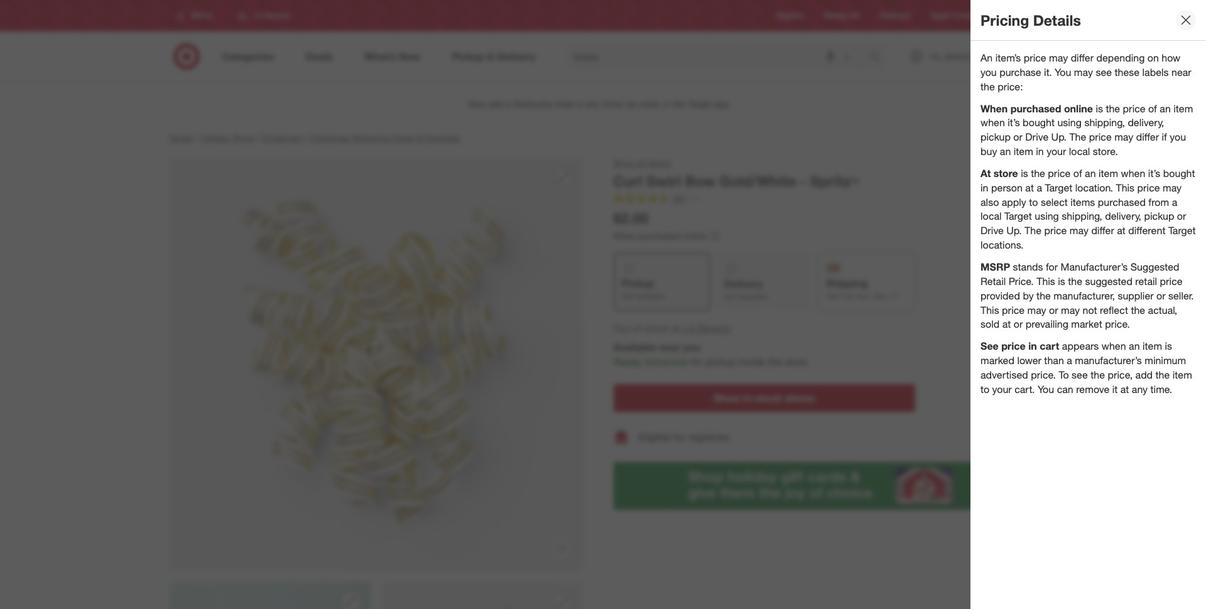 Task type: locate. For each thing, give the bounding box(es) containing it.
an up location.
[[1085, 167, 1096, 180]]

search button
[[864, 43, 894, 73]]

see
[[981, 340, 999, 353]]

2 horizontal spatial /
[[304, 133, 307, 143]]

0 horizontal spatial price.
[[1031, 369, 1056, 381]]

purchased for an item's price may differ depending on how you purchase it. you may see these labels near the price:
[[1011, 102, 1062, 115]]

find stores
[[993, 11, 1031, 20]]

may inside is the price of an item when it's bought using shipping, delivery, pickup or drive up. the price may differ if you buy an item in your local store.
[[1115, 131, 1134, 143]]

1 horizontal spatial your
[[1047, 145, 1067, 158]]

this up sold
[[981, 304, 1000, 316]]

0 vertical spatial purchased
[[1011, 102, 1062, 115]]

0 horizontal spatial not
[[622, 292, 634, 301]]

2 vertical spatial you
[[684, 342, 701, 354]]

1 vertical spatial a
[[1172, 196, 1178, 208]]

at up apply
[[1026, 181, 1034, 194]]

at
[[1026, 181, 1034, 194], [1118, 225, 1126, 237], [1003, 318, 1011, 331], [672, 322, 680, 335], [1121, 383, 1130, 396]]

2 vertical spatial in
[[1029, 340, 1037, 353]]

near up tomorrow on the right bottom of page
[[659, 342, 681, 354]]

0 horizontal spatial drive
[[981, 225, 1004, 237]]

is up minimum
[[1166, 340, 1173, 353]]

1 horizontal spatial pickup
[[981, 131, 1011, 143]]

bought
[[1023, 117, 1055, 129], [1164, 167, 1196, 180]]

tomorrow
[[645, 356, 688, 368]]

item up location.
[[1099, 167, 1119, 180]]

you down an
[[981, 66, 997, 78]]

registry link
[[777, 10, 804, 21]]

is down an item's price may differ depending on how you purchase it. you may see these labels near the price:
[[1096, 102, 1104, 115]]

available down the pickup
[[636, 292, 665, 301]]

0 horizontal spatial christmas
[[262, 133, 302, 143]]

christmas right holiday shop link
[[262, 133, 302, 143]]

0 horizontal spatial you
[[684, 342, 701, 354]]

labels
[[1143, 66, 1169, 78]]

1 horizontal spatial near
[[1172, 66, 1192, 78]]

by down shipping
[[847, 292, 855, 301]]

of up location.
[[1074, 167, 1083, 180]]

1 horizontal spatial available
[[739, 292, 768, 302]]

see
[[1096, 66, 1112, 78], [1072, 369, 1088, 381]]

in inside is the price of an item when it's bought using shipping, delivery, pickup or drive up. the price may differ if you buy an item in your local store.
[[1037, 145, 1044, 158]]

for right "eligible"
[[674, 431, 686, 443]]

an
[[1160, 102, 1171, 115], [1000, 145, 1011, 158], [1085, 167, 1096, 180], [1129, 340, 1140, 353]]

out
[[614, 322, 630, 335]]

1 vertical spatial drive
[[981, 225, 1004, 237]]

1 horizontal spatial shop
[[614, 158, 635, 168]]

0 horizontal spatial this
[[981, 304, 1000, 316]]

apply
[[1002, 196, 1027, 208]]

when for an item's price may differ depending on how you purchase it. you may see these labels near the price:
[[981, 102, 1008, 115]]

1 horizontal spatial online
[[1065, 102, 1094, 115]]

1 horizontal spatial purchased
[[1011, 102, 1062, 115]]

0 horizontal spatial local
[[981, 210, 1002, 223]]

suggested
[[1086, 275, 1133, 288]]

the up prevailing
[[1037, 290, 1051, 302]]

local inside is the price of an item when it's bought in person at a target location. this price may also apply to select items purchased from a local target using shipping, delivery, pickup or drive up. the price may differ at different target locations.
[[981, 210, 1002, 223]]

1 vertical spatial you
[[1038, 383, 1055, 396]]

of inside is the price of an item when it's bought using shipping, delivery, pickup or drive up. the price may differ if you buy an item in your local store.
[[1149, 102, 1158, 115]]

available
[[614, 342, 657, 354]]

see inside an item's price may differ depending on how you purchase it. you may see these labels near the price:
[[1096, 66, 1112, 78]]

your
[[1047, 145, 1067, 158], [993, 383, 1012, 396]]

available down delivery
[[739, 292, 768, 302]]

0 vertical spatial this
[[1116, 181, 1135, 194]]

1 vertical spatial to
[[981, 383, 990, 396]]

/ right target 'link'
[[195, 133, 198, 143]]

an up manufacturer's
[[1129, 340, 1140, 353]]

0 vertical spatial you
[[981, 66, 997, 78]]

of right out
[[633, 322, 642, 335]]

0 horizontal spatial to
[[981, 383, 990, 396]]

0 vertical spatial see
[[1096, 66, 1112, 78]]

person
[[992, 181, 1023, 194]]

the left price:
[[981, 80, 995, 93]]

your down advertised
[[993, 383, 1012, 396]]

not inside delivery not available
[[725, 292, 737, 302]]

0 horizontal spatial bought
[[1023, 117, 1055, 129]]

when purchased online inside pricing details 'dialog'
[[981, 102, 1094, 115]]

0 vertical spatial drive
[[1026, 131, 1049, 143]]

price up store.
[[1090, 131, 1112, 143]]

on
[[1148, 52, 1159, 64]]

2
[[1017, 45, 1021, 52]]

advertisement region
[[159, 89, 1039, 119], [614, 463, 1028, 510]]

not down delivery
[[725, 292, 737, 302]]

in down 'at'
[[981, 181, 989, 194]]

1 vertical spatial in
[[981, 181, 989, 194]]

the right inside
[[768, 356, 782, 368]]

0 horizontal spatial the
[[1025, 225, 1042, 237]]

you right the if
[[1170, 131, 1187, 143]]

1 vertical spatial differ
[[1137, 131, 1160, 143]]

or
[[1014, 131, 1023, 143], [1178, 210, 1187, 223], [1157, 290, 1166, 302], [1050, 304, 1059, 316], [1014, 318, 1023, 331]]

2 vertical spatial differ
[[1092, 225, 1115, 237]]

available
[[636, 292, 665, 301], [739, 292, 768, 302]]

to inside appears when an item is marked lower than a manufacturer's minimum advertised price. to see the price, add the item to your cart. you can remove it at any time.
[[981, 383, 990, 396]]

msrp
[[981, 261, 1011, 273]]

of for select
[[1074, 167, 1083, 180]]

it's inside is the price of an item when it's bought in person at a target location. this price may also apply to select items purchased from a local target using shipping, delivery, pickup or drive up. the price may differ at different target locations.
[[1149, 167, 1161, 180]]

price.
[[1106, 318, 1131, 331], [1031, 369, 1056, 381]]

it's inside is the price of an item when it's bought using shipping, delivery, pickup or drive up. the price may differ if you buy an item in your local store.
[[1008, 117, 1020, 129]]

0 vertical spatial shipping,
[[1085, 117, 1126, 129]]

this down stands
[[1037, 275, 1056, 288]]

of for you
[[1149, 102, 1158, 115]]

1 horizontal spatial drive
[[1026, 131, 1049, 143]]

0 vertical spatial bought
[[1023, 117, 1055, 129]]

1 vertical spatial it
[[1113, 383, 1118, 396]]

0 vertical spatial you
[[1055, 66, 1072, 78]]

see down depending
[[1096, 66, 1112, 78]]

1 vertical spatial store
[[785, 356, 808, 368]]

to
[[1030, 196, 1039, 208], [981, 383, 990, 396]]

or up at store
[[1014, 131, 1023, 143]]

you left can
[[1038, 383, 1055, 396]]

for right stands
[[1046, 261, 1058, 273]]

for for registries
[[674, 431, 686, 443]]

1 horizontal spatial a
[[1067, 354, 1073, 367]]

this inside is the price of an item when it's bought in person at a target location. this price may also apply to select items purchased from a local target using shipping, delivery, pickup or drive up. the price may differ at different target locations.
[[1116, 181, 1135, 194]]

a up select
[[1037, 181, 1043, 194]]

using down select
[[1035, 210, 1059, 223]]

0 vertical spatial in
[[1037, 145, 1044, 158]]

1 vertical spatial up.
[[1007, 225, 1022, 237]]

store up person
[[994, 167, 1019, 180]]

0 vertical spatial it
[[841, 292, 845, 301]]

target right different at right
[[1169, 225, 1196, 237]]

delivery, up different at right
[[1106, 210, 1142, 223]]

market
[[1072, 318, 1103, 331]]

1 vertical spatial this
[[1037, 275, 1056, 288]]

1 vertical spatial purchased
[[1098, 196, 1146, 208]]

for
[[1046, 261, 1058, 273], [691, 356, 703, 368], [674, 431, 686, 443]]

2 vertical spatial when
[[1102, 340, 1127, 353]]

1 horizontal spatial price.
[[1106, 318, 1131, 331]]

2 vertical spatial a
[[1067, 354, 1073, 367]]

1 horizontal spatial it's
[[1149, 167, 1161, 180]]

0 horizontal spatial you
[[1038, 383, 1055, 396]]

you
[[981, 66, 997, 78], [1170, 131, 1187, 143], [684, 342, 701, 354]]

minimum
[[1145, 354, 1187, 367]]

stands for manufacturer's suggested retail price. this is the suggested retail price provided by the manufacturer, supplier or seller. this price may or may not reflect the actual, sold at or prevailing market price.
[[981, 261, 1194, 331]]

shipping get it by sun, dec 17
[[826, 277, 898, 301]]

depending
[[1097, 52, 1145, 64]]

1 vertical spatial when purchased online
[[614, 230, 707, 241]]

christmas
[[262, 133, 302, 143], [310, 133, 350, 143]]

0 horizontal spatial by
[[847, 292, 855, 301]]

the up manufacturer,
[[1069, 275, 1083, 288]]

2 / from the left
[[256, 133, 259, 143]]

an item's price may differ depending on how you purchase it. you may see these labels near the price:
[[981, 52, 1192, 93]]

pickup left inside
[[706, 356, 736, 368]]

shop left all
[[614, 158, 635, 168]]

you inside an item's price may differ depending on how you purchase it. you may see these labels near the price:
[[981, 66, 997, 78]]

-
[[801, 172, 807, 190]]

pickup down from
[[1145, 210, 1175, 223]]

1 horizontal spatial the
[[1070, 131, 1087, 143]]

0 horizontal spatial when purchased online
[[614, 230, 707, 241]]

target link
[[169, 133, 193, 143]]

can
[[1057, 383, 1074, 396]]

when down $2.00
[[614, 230, 637, 241]]

0 vertical spatial near
[[1172, 66, 1192, 78]]

online down 287
[[683, 230, 707, 241]]

available inside delivery not available
[[739, 292, 768, 302]]

it inside appears when an item is marked lower than a manufacturer's minimum advertised price. to see the price, add the item to your cart. you can remove it at any time.
[[1113, 383, 1118, 396]]

these
[[1115, 66, 1140, 78]]

when down price:
[[981, 102, 1008, 115]]

2 christmas from the left
[[310, 133, 350, 143]]

in up lower on the bottom right
[[1029, 340, 1037, 353]]

purchased down location.
[[1098, 196, 1146, 208]]

to right apply
[[1030, 196, 1039, 208]]

paper
[[392, 133, 415, 143]]

shipping, up store.
[[1085, 117, 1126, 129]]

near inside available near you ready tomorrow for pickup inside the store
[[659, 342, 681, 354]]

price right the 2
[[1024, 52, 1047, 64]]

dec
[[874, 292, 888, 301]]

a right than
[[1067, 354, 1073, 367]]

by
[[1023, 290, 1034, 302], [847, 292, 855, 301]]

when inside is the price of an item when it's bought in person at a target location. this price may also apply to select items purchased from a local target using shipping, delivery, pickup or drive up. the price may differ at different target locations.
[[1122, 167, 1146, 180]]

1 horizontal spatial to
[[1030, 196, 1039, 208]]

0 horizontal spatial purchased
[[639, 230, 681, 241]]

in right buy
[[1037, 145, 1044, 158]]

3 / from the left
[[304, 133, 307, 143]]

weekly ad
[[825, 11, 860, 20]]

1 vertical spatial shop
[[614, 158, 635, 168]]

item's
[[996, 52, 1021, 64]]

any
[[1132, 383, 1148, 396]]

redcard
[[880, 11, 910, 20]]

price. down reflect
[[1106, 318, 1131, 331]]

when purchased online for an item's price may differ depending on how you purchase it. you may see these labels near the price:
[[981, 102, 1094, 115]]

pickup
[[981, 131, 1011, 143], [1145, 210, 1175, 223], [706, 356, 736, 368]]

stock for in-
[[756, 392, 782, 405]]

or up actual,
[[1157, 290, 1166, 302]]

in
[[1037, 145, 1044, 158], [981, 181, 989, 194], [1029, 340, 1037, 353]]

1 vertical spatial see
[[1072, 369, 1088, 381]]

when inside pricing details 'dialog'
[[981, 102, 1008, 115]]

1 vertical spatial using
[[1035, 210, 1059, 223]]

0 vertical spatial pickup
[[981, 131, 1011, 143]]

1 horizontal spatial up.
[[1052, 131, 1067, 143]]

available near you ready tomorrow for pickup inside the store
[[614, 342, 808, 368]]

to inside is the price of an item when it's bought in person at a target location. this price may also apply to select items purchased from a local target using shipping, delivery, pickup or drive up. the price may differ at different target locations.
[[1030, 196, 1039, 208]]

shipping, inside is the price of an item when it's bought using shipping, delivery, pickup or drive up. the price may differ if you buy an item in your local store.
[[1085, 117, 1126, 129]]

0 vertical spatial when
[[981, 102, 1008, 115]]

is inside is the price of an item when it's bought in person at a target location. this price may also apply to select items purchased from a local target using shipping, delivery, pickup or drive up. the price may differ at different target locations.
[[1021, 167, 1029, 180]]

1 vertical spatial for
[[691, 356, 703, 368]]

1 vertical spatial the
[[1025, 225, 1042, 237]]

the up location.
[[1070, 131, 1087, 143]]

0 horizontal spatial a
[[1037, 181, 1043, 194]]

christmas wrapping paper & supplies link
[[310, 133, 460, 143]]

prevailing
[[1026, 318, 1069, 331]]

not inside pickup not available
[[622, 292, 634, 301]]

by inside 'stands for manufacturer's suggested retail price. this is the suggested retail price provided by the manufacturer, supplier or seller. this price may or may not reflect the actual, sold at or prevailing market price.'
[[1023, 290, 1034, 302]]

price. down than
[[1031, 369, 1056, 381]]

near
[[1172, 66, 1192, 78], [659, 342, 681, 354]]

or up the suggested
[[1178, 210, 1187, 223]]

by down price.
[[1023, 290, 1034, 302]]

target circle
[[930, 11, 973, 20]]

online inside pricing details 'dialog'
[[1065, 102, 1094, 115]]

0 vertical spatial using
[[1058, 117, 1082, 129]]

when purchased online down $2.00
[[614, 230, 707, 241]]

0 vertical spatial of
[[1149, 102, 1158, 115]]

2 horizontal spatial for
[[1046, 261, 1058, 273]]

when purchased online down price:
[[981, 102, 1094, 115]]

1 horizontal spatial when purchased online
[[981, 102, 1094, 115]]

price down select
[[1045, 225, 1067, 237]]

may up it.
[[1050, 52, 1069, 64]]

may left not
[[1061, 304, 1080, 316]]

0 vertical spatial up.
[[1052, 131, 1067, 143]]

/ left christmas link
[[256, 133, 259, 143]]

your left store.
[[1047, 145, 1067, 158]]

store up stores
[[785, 356, 808, 368]]

shipping, down items
[[1062, 210, 1103, 223]]

it
[[841, 292, 845, 301], [1113, 383, 1118, 396]]

an inside is the price of an item when it's bought in person at a target location. this price may also apply to select items purchased from a local target using shipping, delivery, pickup or drive up. the price may differ at different target locations.
[[1085, 167, 1096, 180]]

swirl
[[647, 172, 681, 190]]

curl swirl bow gold/white - spritz&#8482;, 3 of 4 image
[[381, 582, 584, 610]]

1 horizontal spatial you
[[1055, 66, 1072, 78]]

differ down items
[[1092, 225, 1115, 237]]

near down how
[[1172, 66, 1192, 78]]

available inside pickup not available
[[636, 292, 665, 301]]

stock inside button
[[756, 392, 782, 405]]

or inside is the price of an item when it's bought using shipping, delivery, pickup or drive up. the price may differ if you buy an item in your local store.
[[1014, 131, 1023, 143]]

the inside is the price of an item when it's bought using shipping, delivery, pickup or drive up. the price may differ if you buy an item in your local store.
[[1106, 102, 1121, 115]]

at inside appears when an item is marked lower than a manufacturer's minimum advertised price. to see the price, add the item to your cart. you can remove it at any time.
[[1121, 383, 1130, 396]]

curl
[[614, 172, 643, 190]]

an
[[981, 52, 993, 64]]

registry
[[777, 11, 804, 20]]

it's for from
[[1149, 167, 1161, 180]]

0 horizontal spatial it
[[841, 292, 845, 301]]

is up manufacturer,
[[1059, 275, 1066, 288]]

287 link
[[614, 193, 700, 207]]

1 vertical spatial of
[[1074, 167, 1083, 180]]

purchased down price:
[[1011, 102, 1062, 115]]

purchased down $2.00
[[639, 230, 681, 241]]

1 vertical spatial local
[[981, 210, 1002, 223]]

price up lower on the bottom right
[[1002, 340, 1026, 353]]

eligible for registries
[[639, 431, 730, 443]]

0 horizontal spatial online
[[683, 230, 707, 241]]

differ left the if
[[1137, 131, 1160, 143]]

target / holiday shop / christmas / christmas wrapping paper & supplies
[[169, 133, 460, 143]]

price.
[[1009, 275, 1034, 288]]

1 vertical spatial stock
[[756, 392, 782, 405]]

drive
[[1026, 131, 1049, 143], [981, 225, 1004, 237]]

you down "la"
[[684, 342, 701, 354]]

price up from
[[1138, 181, 1161, 194]]

see right to
[[1072, 369, 1088, 381]]

of inside is the price of an item when it's bought in person at a target location. this price may also apply to select items purchased from a local target using shipping, delivery, pickup or drive up. the price may differ at different target locations.
[[1074, 167, 1083, 180]]

1 horizontal spatial of
[[1074, 167, 1083, 180]]

1 vertical spatial it's
[[1149, 167, 1161, 180]]

target up select
[[1045, 181, 1073, 194]]

supplier
[[1118, 290, 1154, 302]]

local
[[1069, 145, 1091, 158], [981, 210, 1002, 223]]

online
[[1065, 102, 1094, 115], [683, 230, 707, 241]]

17
[[890, 292, 898, 301]]

you inside appears when an item is marked lower than a manufacturer's minimum advertised price. to see the price, add the item to your cart. you can remove it at any time.
[[1038, 383, 1055, 396]]

online for $2.00
[[683, 230, 707, 241]]

christmas link
[[262, 133, 302, 143]]

2 horizontal spatial this
[[1116, 181, 1135, 194]]

when inside is the price of an item when it's bought using shipping, delivery, pickup or drive up. the price may differ if you buy an item in your local store.
[[981, 117, 1005, 129]]

holiday
[[201, 133, 230, 143]]

1 horizontal spatial you
[[981, 66, 997, 78]]

inside
[[739, 356, 765, 368]]

using down an item's price may differ depending on how you purchase it. you may see these labels near the price:
[[1058, 117, 1082, 129]]

bought inside is the price of an item when it's bought in person at a target location. this price may also apply to select items purchased from a local target using shipping, delivery, pickup or drive up. the price may differ at different target locations.
[[1164, 167, 1196, 180]]

0 vertical spatial stock
[[644, 322, 669, 335]]

the inside is the price of an item when it's bought in person at a target location. this price may also apply to select items purchased from a local target using shipping, delivery, pickup or drive up. the price may differ at different target locations.
[[1031, 167, 1046, 180]]

1 horizontal spatial for
[[691, 356, 703, 368]]

/ right christmas link
[[304, 133, 307, 143]]

0 vertical spatial the
[[1070, 131, 1087, 143]]

2 horizontal spatial of
[[1149, 102, 1158, 115]]

1 horizontal spatial bought
[[1164, 167, 1196, 180]]

0 vertical spatial differ
[[1071, 52, 1094, 64]]

stock left stores
[[756, 392, 782, 405]]

0 horizontal spatial /
[[195, 133, 198, 143]]

0 vertical spatial for
[[1046, 261, 1058, 273]]

for inside 'stands for manufacturer's suggested retail price. this is the suggested retail price provided by the manufacturer, supplier or seller. this price may or may not reflect the actual, sold at or prevailing market price.'
[[1046, 261, 1058, 273]]

1 vertical spatial your
[[993, 383, 1012, 396]]

at left "la"
[[672, 322, 680, 335]]

purchased inside is the price of an item when it's bought in person at a target location. this price may also apply to select items purchased from a local target using shipping, delivery, pickup or drive up. the price may differ at different target locations.
[[1098, 196, 1146, 208]]

1 vertical spatial shipping,
[[1062, 210, 1103, 223]]

is up person
[[1021, 167, 1029, 180]]

not
[[1083, 304, 1098, 316]]

the
[[981, 80, 995, 93], [1106, 102, 1121, 115], [1031, 167, 1046, 180], [1069, 275, 1083, 288], [1037, 290, 1051, 302], [1131, 304, 1146, 316], [768, 356, 782, 368], [1091, 369, 1105, 381], [1156, 369, 1170, 381]]

the inside is the price of an item when it's bought in person at a target location. this price may also apply to select items purchased from a local target using shipping, delivery, pickup or drive up. the price may differ at different target locations.
[[1025, 225, 1042, 237]]

the down apply
[[1025, 225, 1042, 237]]

0 vertical spatial when
[[981, 117, 1005, 129]]

0 vertical spatial online
[[1065, 102, 1094, 115]]

1 / from the left
[[195, 133, 198, 143]]

lower
[[1018, 354, 1042, 367]]

delivery, up the if
[[1128, 117, 1165, 129]]

What can we help you find? suggestions appear below search field
[[567, 43, 873, 70]]

0 horizontal spatial it's
[[1008, 117, 1020, 129]]

item up minimum
[[1143, 340, 1163, 353]]

manufacturer,
[[1054, 290, 1116, 302]]

0 horizontal spatial your
[[993, 383, 1012, 396]]

price
[[1024, 52, 1047, 64], [1123, 102, 1146, 115], [1090, 131, 1112, 143], [1048, 167, 1071, 180], [1138, 181, 1161, 194], [1045, 225, 1067, 237], [1160, 275, 1183, 288], [1002, 304, 1025, 316], [1002, 340, 1026, 353]]

pickup up buy
[[981, 131, 1011, 143]]

you inside available near you ready tomorrow for pickup inside the store
[[684, 342, 701, 354]]

0 horizontal spatial stock
[[644, 322, 669, 335]]

bought inside is the price of an item when it's bought using shipping, delivery, pickup or drive up. the price may differ if you buy an item in your local store.
[[1023, 117, 1055, 129]]

if
[[1162, 131, 1168, 143]]

seller.
[[1169, 290, 1194, 302]]

when
[[981, 102, 1008, 115], [614, 230, 637, 241]]

store
[[994, 167, 1019, 180], [785, 356, 808, 368]]

from
[[1149, 196, 1170, 208]]

suggested
[[1131, 261, 1180, 273]]

1 horizontal spatial christmas
[[310, 133, 350, 143]]

differ inside is the price of an item when it's bought using shipping, delivery, pickup or drive up. the price may differ if you buy an item in your local store.
[[1137, 131, 1160, 143]]

0 horizontal spatial see
[[1072, 369, 1088, 381]]

bought for a
[[1164, 167, 1196, 180]]

price up select
[[1048, 167, 1071, 180]]

may
[[1050, 52, 1069, 64], [1075, 66, 1093, 78], [1115, 131, 1134, 143], [1163, 181, 1182, 194], [1070, 225, 1089, 237], [1028, 304, 1047, 316], [1061, 304, 1080, 316]]



Task type: describe. For each thing, give the bounding box(es) containing it.
weekly ad link
[[825, 10, 860, 21]]

to for advertised
[[981, 383, 990, 396]]

target circle link
[[930, 10, 973, 21]]

appears
[[1063, 340, 1099, 353]]

online for an item's price may differ depending on how you purchase it. you may see these labels near the price:
[[1065, 102, 1094, 115]]

in inside is the price of an item when it's bought in person at a target location. this price may also apply to select items purchased from a local target using shipping, delivery, pickup or drive up. the price may differ at different target locations.
[[981, 181, 989, 194]]

not for delivery
[[725, 292, 737, 302]]

price. inside appears when an item is marked lower than a manufacturer's minimum advertised price. to see the price, add the item to your cart. you can remove it at any time.
[[1031, 369, 1056, 381]]

appears when an item is marked lower than a manufacturer's minimum advertised price. to see the price, add the item to your cart. you can remove it at any time.
[[981, 340, 1193, 396]]

item up at store
[[1014, 145, 1034, 158]]

drive inside is the price of an item when it's bought in person at a target location. this price may also apply to select items purchased from a local target using shipping, delivery, pickup or drive up. the price may differ at different target locations.
[[981, 225, 1004, 237]]

spritz
[[648, 158, 671, 168]]

when for purchased
[[1122, 167, 1146, 180]]

advertised
[[981, 369, 1029, 381]]

store inside available near you ready tomorrow for pickup inside the store
[[785, 356, 808, 368]]

available for pickup
[[636, 292, 665, 301]]

locations.
[[981, 239, 1024, 251]]

when for an
[[981, 117, 1005, 129]]

add
[[1136, 369, 1153, 381]]

your inside appears when an item is marked lower than a manufacturer's minimum advertised price. to see the price, add the item to your cart. you can remove it at any time.
[[993, 383, 1012, 396]]

stands
[[1013, 261, 1044, 273]]

it.
[[1045, 66, 1052, 78]]

store inside pricing details 'dialog'
[[994, 167, 1019, 180]]

buy
[[981, 145, 998, 158]]

item down how
[[1174, 102, 1194, 115]]

0 horizontal spatial shop
[[233, 133, 254, 143]]

show in-stock stores
[[714, 392, 815, 405]]

ad
[[851, 11, 860, 20]]

drive inside is the price of an item when it's bought using shipping, delivery, pickup or drive up. the price may differ if you buy an item in your local store.
[[1026, 131, 1049, 143]]

cart
[[1040, 340, 1060, 353]]

curl swirl bow gold/white - spritz&#8482;, 2 of 4 image
[[169, 582, 371, 610]]

see inside appears when an item is marked lower than a manufacturer's minimum advertised price. to see the price, add the item to your cart. you can remove it at any time.
[[1072, 369, 1088, 381]]

shop all spritz curl swirl bow gold/white - spritz™
[[614, 158, 859, 190]]

retail
[[1136, 275, 1158, 288]]

delivery not available
[[725, 278, 768, 302]]

ready
[[614, 356, 642, 368]]

or up prevailing
[[1050, 304, 1059, 316]]

sun,
[[857, 292, 872, 301]]

items
[[1071, 196, 1096, 208]]

it inside shipping get it by sun, dec 17
[[841, 292, 845, 301]]

differ inside an item's price may differ depending on how you purchase it. you may see these labels near the price:
[[1071, 52, 1094, 64]]

when inside appears when an item is marked lower than a manufacturer's minimum advertised price. to see the price, add the item to your cart. you can remove it at any time.
[[1102, 340, 1127, 353]]

find
[[993, 11, 1007, 20]]

at left different at right
[[1118, 225, 1126, 237]]

purchased for $2.00
[[639, 230, 681, 241]]

0 vertical spatial advertisement region
[[159, 89, 1039, 119]]

different
[[1129, 225, 1166, 237]]

an up the if
[[1160, 102, 1171, 115]]

may down items
[[1070, 225, 1089, 237]]

stock for of
[[644, 322, 669, 335]]

available for delivery
[[739, 292, 768, 302]]

purchase
[[1000, 66, 1042, 78]]

it's for item
[[1008, 117, 1020, 129]]

may up prevailing
[[1028, 304, 1047, 316]]

wrapping
[[352, 133, 390, 143]]

get
[[826, 292, 839, 301]]

is inside 'stands for manufacturer's suggested retail price. this is the suggested retail price provided by the manufacturer, supplier or seller. this price may or may not reflect the actual, sold at or prevailing market price.'
[[1059, 275, 1066, 288]]

the inside is the price of an item when it's bought using shipping, delivery, pickup or drive up. the price may differ if you buy an item in your local store.
[[1070, 131, 1087, 143]]

when for $2.00
[[614, 230, 637, 241]]

or inside is the price of an item when it's bought in person at a target location. this price may also apply to select items purchased from a local target using shipping, delivery, pickup or drive up. the price may differ at different target locations.
[[1178, 210, 1187, 223]]

provided
[[981, 290, 1021, 302]]

your inside is the price of an item when it's bought using shipping, delivery, pickup or drive up. the price may differ if you buy an item in your local store.
[[1047, 145, 1067, 158]]

la beverly button
[[683, 321, 732, 336]]

find stores link
[[993, 10, 1031, 21]]

an inside appears when an item is marked lower than a manufacturer's minimum advertised price. to see the price, add the item to your cart. you can remove it at any time.
[[1129, 340, 1140, 353]]

out of stock at la beverly
[[614, 322, 732, 335]]

pricing
[[981, 11, 1030, 29]]

pickup inside is the price of an item when it's bought using shipping, delivery, pickup or drive up. the price may differ if you buy an item in your local store.
[[981, 131, 1011, 143]]

you inside is the price of an item when it's bought using shipping, delivery, pickup or drive up. the price may differ if you buy an item in your local store.
[[1170, 131, 1187, 143]]

to for at
[[1030, 196, 1039, 208]]

pickup
[[622, 277, 654, 290]]

see price in cart
[[981, 340, 1060, 353]]

is the price of an item when it's bought in person at a target location. this price may also apply to select items purchased from a local target using shipping, delivery, pickup or drive up. the price may differ at different target locations.
[[981, 167, 1196, 251]]

select
[[1041, 196, 1068, 208]]

the down supplier
[[1131, 304, 1146, 316]]

differ inside is the price of an item when it's bought in person at a target location. this price may also apply to select items purchased from a local target using shipping, delivery, pickup or drive up. the price may differ at different target locations.
[[1092, 225, 1115, 237]]

item down minimum
[[1173, 369, 1193, 381]]

price:
[[998, 80, 1024, 93]]

circle
[[953, 11, 973, 20]]

manufacturer's
[[1075, 354, 1142, 367]]

an right buy
[[1000, 145, 1011, 158]]

target left circle
[[930, 11, 951, 20]]

2 vertical spatial of
[[633, 322, 642, 335]]

1 horizontal spatial this
[[1037, 275, 1056, 288]]

weekly
[[825, 11, 849, 20]]

the up time.
[[1156, 369, 1170, 381]]

marked
[[981, 354, 1015, 367]]

price up the seller.
[[1160, 275, 1183, 288]]

stores
[[1009, 11, 1031, 20]]

for inside available near you ready tomorrow for pickup inside the store
[[691, 356, 703, 368]]

actual,
[[1149, 304, 1178, 316]]

pricing details dialog
[[971, 0, 1207, 610]]

$2.00
[[614, 209, 649, 227]]

0 vertical spatial a
[[1037, 181, 1043, 194]]

up. inside is the price of an item when it's bought using shipping, delivery, pickup or drive up. the price may differ if you buy an item in your local store.
[[1052, 131, 1067, 143]]

delivery, inside is the price of an item when it's bought using shipping, delivery, pickup or drive up. the price may differ if you buy an item in your local store.
[[1128, 117, 1165, 129]]

or up see price in cart
[[1014, 318, 1023, 331]]

to
[[1059, 369, 1069, 381]]

location.
[[1076, 181, 1114, 194]]

in-
[[743, 392, 756, 405]]

using inside is the price of an item when it's bought in person at a target location. this price may also apply to select items purchased from a local target using shipping, delivery, pickup or drive up. the price may differ at different target locations.
[[1035, 210, 1059, 223]]

item inside is the price of an item when it's bought in person at a target location. this price may also apply to select items purchased from a local target using shipping, delivery, pickup or drive up. the price may differ at different target locations.
[[1099, 167, 1119, 180]]

not for pickup
[[622, 292, 634, 301]]

stores
[[785, 392, 815, 405]]

pickup not available
[[622, 277, 665, 301]]

spritz™
[[811, 172, 859, 190]]

pickup inside is the price of an item when it's bought in person at a target location. this price may also apply to select items purchased from a local target using shipping, delivery, pickup or drive up. the price may differ at different target locations.
[[1145, 210, 1175, 223]]

price inside an item's price may differ depending on how you purchase it. you may see these labels near the price:
[[1024, 52, 1047, 64]]

target down apply
[[1005, 210, 1032, 223]]

near inside an item's price may differ depending on how you purchase it. you may see these labels near the price:
[[1172, 66, 1192, 78]]

the inside an item's price may differ depending on how you purchase it. you may see these labels near the price:
[[981, 80, 995, 93]]

1 christmas from the left
[[262, 133, 302, 143]]

la
[[683, 322, 696, 335]]

2 link
[[998, 43, 1026, 70]]

the up remove
[[1091, 369, 1105, 381]]

delivery
[[725, 278, 763, 291]]

shipping
[[826, 277, 868, 290]]

the inside available near you ready tomorrow for pickup inside the store
[[768, 356, 782, 368]]

price,
[[1108, 369, 1133, 381]]

2 horizontal spatial a
[[1172, 196, 1178, 208]]

is the price of an item when it's bought using shipping, delivery, pickup or drive up. the price may differ if you buy an item in your local store.
[[981, 102, 1194, 158]]

cart.
[[1015, 383, 1035, 396]]

for for manufacturer's
[[1046, 261, 1058, 273]]

up. inside is the price of an item when it's bought in person at a target location. this price may also apply to select items purchased from a local target using shipping, delivery, pickup or drive up. the price may differ at different target locations.
[[1007, 225, 1022, 237]]

may up from
[[1163, 181, 1182, 194]]

you inside an item's price may differ depending on how you purchase it. you may see these labels near the price:
[[1055, 66, 1072, 78]]

pickup inside available near you ready tomorrow for pickup inside the store
[[706, 356, 736, 368]]

is inside is the price of an item when it's bought using shipping, delivery, pickup or drive up. the price may differ if you buy an item in your local store.
[[1096, 102, 1104, 115]]

search
[[864, 51, 894, 64]]

at inside 'stands for manufacturer's suggested retail price. this is the suggested retail price provided by the manufacturer, supplier or seller. this price may or may not reflect the actual, sold at or prevailing market price.'
[[1003, 318, 1011, 331]]

target left the holiday
[[169, 133, 193, 143]]

reflect
[[1101, 304, 1129, 316]]

delivery, inside is the price of an item when it's bought in person at a target location. this price may also apply to select items purchased from a local target using shipping, delivery, pickup or drive up. the price may differ at different target locations.
[[1106, 210, 1142, 223]]

when purchased online for $2.00
[[614, 230, 707, 241]]

shipping, inside is the price of an item when it's bought in person at a target location. this price may also apply to select items purchased from a local target using shipping, delivery, pickup or drive up. the price may differ at different target locations.
[[1062, 210, 1103, 223]]

1 vertical spatial advertisement region
[[614, 463, 1028, 510]]

also
[[981, 196, 999, 208]]

local inside is the price of an item when it's bought using shipping, delivery, pickup or drive up. the price may differ if you buy an item in your local store.
[[1069, 145, 1091, 158]]

remove
[[1077, 383, 1110, 396]]

price. inside 'stands for manufacturer's suggested retail price. this is the suggested retail price provided by the manufacturer, supplier or seller. this price may or may not reflect the actual, sold at or prevailing market price.'
[[1106, 318, 1131, 331]]

using inside is the price of an item when it's bought using shipping, delivery, pickup or drive up. the price may differ if you buy an item in your local store.
[[1058, 117, 1082, 129]]

show
[[714, 392, 741, 405]]

registries
[[689, 431, 730, 443]]

by inside shipping get it by sun, dec 17
[[847, 292, 855, 301]]

image gallery element
[[169, 157, 584, 610]]

redcard link
[[880, 10, 910, 21]]

shop inside "shop all spritz curl swirl bow gold/white - spritz™"
[[614, 158, 635, 168]]

price down provided
[[1002, 304, 1025, 316]]

287
[[673, 193, 687, 204]]

supplies
[[426, 133, 460, 143]]

how
[[1162, 52, 1181, 64]]

bought for in
[[1023, 117, 1055, 129]]

curl swirl bow gold/white - spritz&#8482;, 1 of 4 image
[[169, 157, 584, 572]]

may right it.
[[1075, 66, 1093, 78]]

price down these
[[1123, 102, 1146, 115]]

eligible
[[639, 431, 671, 443]]

a inside appears when an item is marked lower than a manufacturer's minimum advertised price. to see the price, add the item to your cart. you can remove it at any time.
[[1067, 354, 1073, 367]]

is inside appears when an item is marked lower than a manufacturer's minimum advertised price. to see the price, add the item to your cart. you can remove it at any time.
[[1166, 340, 1173, 353]]

beverly
[[698, 322, 732, 335]]



Task type: vqa. For each thing, say whether or not it's contained in the screenshot.
New at ¬
no



